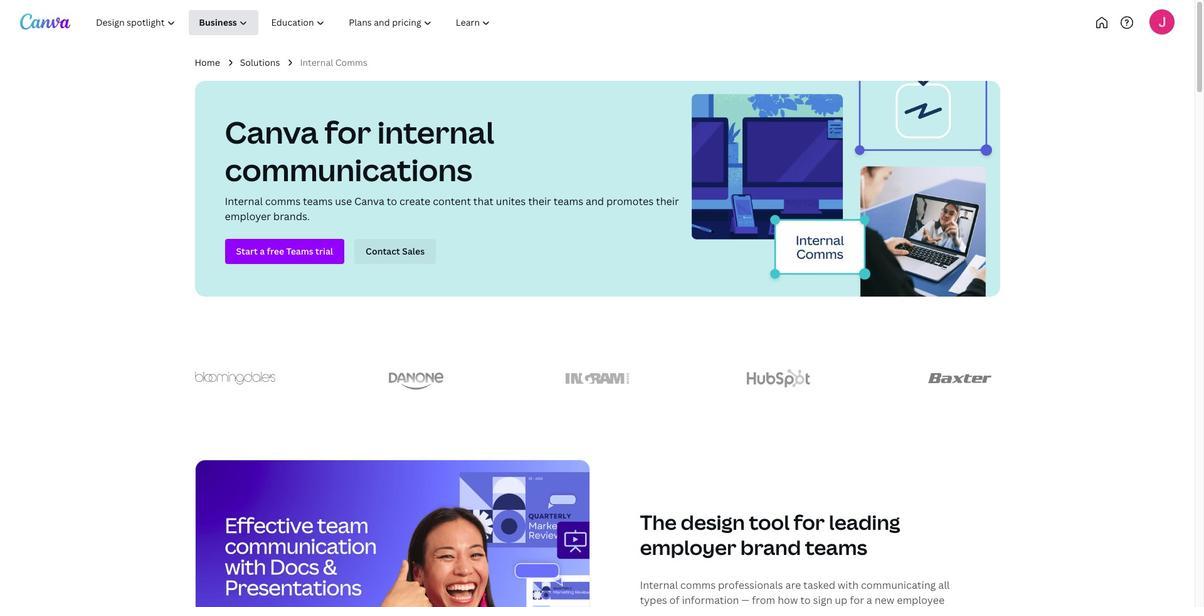 Task type: vqa. For each thing, say whether or not it's contained in the screenshot.
group
no



Task type: locate. For each thing, give the bounding box(es) containing it.
2 horizontal spatial teams
[[806, 534, 868, 561]]

for inside canva for internal communications internal comms teams use canva to create content that unites their teams and promotes their employer brands.
[[325, 112, 371, 153]]

2 vertical spatial for
[[851, 593, 865, 607]]

up
[[835, 593, 848, 607]]

1 horizontal spatial for
[[794, 509, 825, 536]]

their right unites
[[529, 195, 552, 209]]

0 horizontal spatial comms
[[265, 195, 301, 209]]

0 vertical spatial employer
[[225, 210, 271, 224]]

2 their from the left
[[656, 195, 680, 209]]

1 vertical spatial to
[[801, 593, 811, 607]]

0 vertical spatial for
[[325, 112, 371, 153]]

to left create
[[387, 195, 397, 209]]

1 horizontal spatial comms
[[681, 578, 716, 592]]

2 horizontal spatial for
[[851, 593, 865, 607]]

solutions link
[[240, 56, 280, 70]]

0 horizontal spatial internal
[[225, 195, 263, 209]]

internal comms
[[300, 56, 368, 68]]

1 horizontal spatial their
[[656, 195, 680, 209]]

from
[[752, 593, 776, 607]]

0 horizontal spatial for
[[325, 112, 371, 153]]

solutions
[[240, 56, 280, 68]]

employer
[[225, 210, 271, 224], [640, 534, 737, 561]]

baxter image
[[929, 374, 992, 384]]

bloomingdale's image
[[195, 372, 275, 385]]

to inside canva for internal communications internal comms teams use canva to create content that unites their teams and promotes their employer brands.
[[387, 195, 397, 209]]

0 horizontal spatial their
[[529, 195, 552, 209]]

types
[[640, 593, 668, 607]]

all
[[939, 578, 950, 592]]

1 vertical spatial internal
[[225, 195, 263, 209]]

communicating
[[862, 578, 937, 592]]

0 vertical spatial to
[[387, 195, 397, 209]]

the
[[640, 509, 677, 536]]

for inside 'internal comms professionals are tasked with communicating all types of information — from how to sign up for a new employe'
[[851, 593, 865, 607]]

their right promotes
[[656, 195, 680, 209]]

employer left brands.
[[225, 210, 271, 224]]

0 horizontal spatial employer
[[225, 210, 271, 224]]

0 vertical spatial internal
[[300, 56, 333, 68]]

employer up of
[[640, 534, 737, 561]]

0 horizontal spatial canva
[[225, 112, 319, 153]]

comms
[[265, 195, 301, 209], [681, 578, 716, 592]]

employer inside canva for internal communications internal comms teams use canva to create content that unites their teams and promotes their employer brands.
[[225, 210, 271, 224]]

to left sign
[[801, 593, 811, 607]]

the design tool for leading employer brand teams
[[640, 509, 901, 561]]

that
[[474, 195, 494, 209]]

comms inside 'internal comms professionals are tasked with communicating all types of information — from how to sign up for a new employe'
[[681, 578, 716, 592]]

0 horizontal spatial to
[[387, 195, 397, 209]]

how
[[778, 593, 799, 607]]

1 horizontal spatial employer
[[640, 534, 737, 561]]

hubspot image
[[747, 370, 811, 388]]

canva for internal communications internal comms teams use canva to create content that unites their teams and promotes their employer brands.
[[225, 112, 680, 224]]

a
[[867, 593, 873, 607]]

2 vertical spatial internal
[[640, 578, 678, 592]]

comms up the "information"
[[681, 578, 716, 592]]

for inside the design tool for leading employer brand teams
[[794, 509, 825, 536]]

unites
[[496, 195, 526, 209]]

0 vertical spatial comms
[[265, 195, 301, 209]]

1 horizontal spatial internal
[[300, 56, 333, 68]]

1 horizontal spatial to
[[801, 593, 811, 607]]

1 horizontal spatial canva
[[355, 195, 385, 209]]

canva
[[225, 112, 319, 153], [355, 195, 385, 209]]

internal for internal comms professionals are tasked with communicating all types of information — from how to sign up for a new employe
[[640, 578, 678, 592]]

internal inside canva for internal communications internal comms teams use canva to create content that unites their teams and promotes their employer brands.
[[225, 195, 263, 209]]

internal inside 'internal comms professionals are tasked with communicating all types of information — from how to sign up for a new employe'
[[640, 578, 678, 592]]

internal for internal comms
[[300, 56, 333, 68]]

are
[[786, 578, 802, 592]]

teams
[[303, 195, 333, 209], [554, 195, 584, 209], [806, 534, 868, 561]]

teams left and
[[554, 195, 584, 209]]

sign
[[814, 593, 833, 607]]

leading
[[830, 509, 901, 536]]

home link
[[195, 56, 220, 70]]

teams left the use on the top of page
[[303, 195, 333, 209]]

internal
[[300, 56, 333, 68], [225, 195, 263, 209], [640, 578, 678, 592]]

to
[[387, 195, 397, 209], [801, 593, 811, 607]]

comms
[[336, 56, 368, 68]]

2 horizontal spatial internal
[[640, 578, 678, 592]]

1 horizontal spatial teams
[[554, 195, 584, 209]]

1 vertical spatial comms
[[681, 578, 716, 592]]

teams up the with
[[806, 534, 868, 561]]

for
[[325, 112, 371, 153], [794, 509, 825, 536], [851, 593, 865, 607]]

comms up brands.
[[265, 195, 301, 209]]

their
[[529, 195, 552, 209], [656, 195, 680, 209]]

tool
[[750, 509, 790, 536]]

1 vertical spatial canva
[[355, 195, 385, 209]]

1 vertical spatial for
[[794, 509, 825, 536]]

1 vertical spatial employer
[[640, 534, 737, 561]]



Task type: describe. For each thing, give the bounding box(es) containing it.
new
[[875, 593, 895, 607]]

content
[[433, 195, 471, 209]]

1 their from the left
[[529, 195, 552, 209]]

example of employee onboarding flyer created in canva image
[[195, 461, 590, 608]]

tasked
[[804, 578, 836, 592]]

ingram miro image
[[566, 374, 629, 384]]

0 vertical spatial canva
[[225, 112, 319, 153]]

to inside 'internal comms professionals are tasked with communicating all types of information — from how to sign up for a new employe'
[[801, 593, 811, 607]]

and
[[586, 195, 604, 209]]

employer inside the design tool for leading employer brand teams
[[640, 534, 737, 561]]

use
[[335, 195, 352, 209]]

create
[[400, 195, 431, 209]]

internal comms professionals are tasked with communicating all types of information — from how to sign up for a new employe
[[640, 578, 954, 608]]

comms inside canva for internal communications internal comms teams use canva to create content that unites their teams and promotes their employer brands.
[[265, 195, 301, 209]]

teams inside the design tool for leading employer brand teams
[[806, 534, 868, 561]]

professionals
[[719, 578, 784, 592]]

0 horizontal spatial teams
[[303, 195, 333, 209]]

brand
[[741, 534, 802, 561]]

top level navigation element
[[85, 10, 544, 35]]

information
[[682, 593, 740, 607]]

with
[[838, 578, 859, 592]]

communications
[[225, 150, 473, 190]]

brands.
[[274, 210, 310, 224]]

design
[[681, 509, 745, 536]]

promotes
[[607, 195, 654, 209]]

—
[[742, 593, 750, 607]]

internal
[[378, 112, 495, 153]]

danone image
[[389, 367, 444, 390]]

home
[[195, 56, 220, 68]]

of
[[670, 593, 680, 607]]



